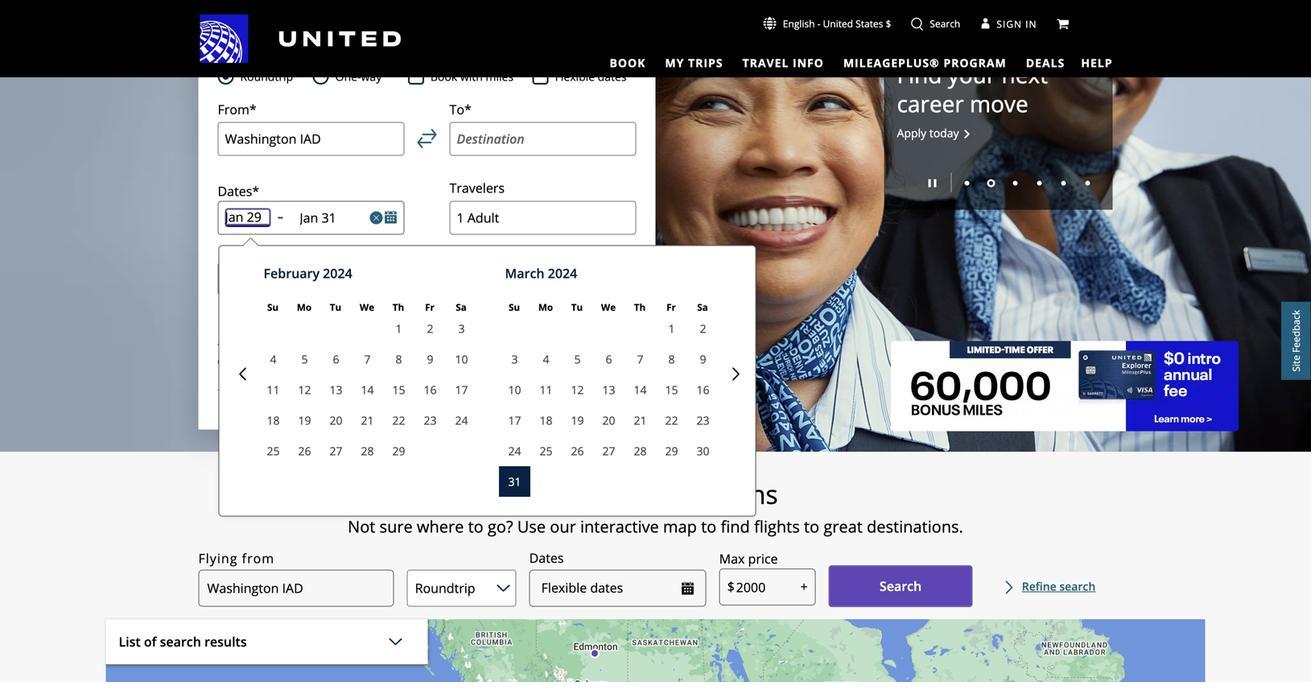 Task type: describe. For each thing, give the bounding box(es) containing it.
interactive
[[581, 515, 659, 537]]

bag rules link
[[218, 376, 260, 394]]

with
[[460, 69, 483, 84]]

2 12 button from the left
[[562, 375, 593, 405]]

1 horizontal spatial 17 button
[[499, 405, 531, 436]]

bag
[[218, 378, 235, 392]]

0 vertical spatial 17
[[455, 382, 468, 397]]

1 14 button from the left
[[352, 375, 383, 405]]

soar
[[897, 48, 927, 62]]

1 15 from the left
[[393, 382, 405, 397]]

21 for second 21 button from the right
[[361, 413, 374, 428]]

23 for first 23 button from left
[[424, 413, 437, 428]]

find your next career move link
[[897, 59, 1100, 119]]

explore destinations not sure where to go? use our interactive map to find flights to great destinations.
[[348, 477, 964, 537]]

1 horizontal spatial 3 button
[[499, 344, 531, 375]]

move
[[970, 88, 1029, 119]]

1 18 from the left
[[267, 413, 280, 428]]

2 22 button from the left
[[656, 405, 688, 436]]

2 15 from the left
[[666, 382, 678, 397]]

packages
[[305, 27, 356, 40]]

flying from element
[[198, 549, 275, 568]]

great
[[824, 515, 863, 537]]

1 horizontal spatial 10 button
[[499, 375, 531, 405]]

$ inside button
[[886, 17, 892, 30]]

slide 4 of 6 image
[[1038, 181, 1042, 185]]

12 for first 12 button from the right
[[571, 382, 584, 397]]

0 horizontal spatial and
[[262, 378, 279, 392]]

view cart, click to view list of recently searched saved trips. image
[[1057, 17, 1070, 30]]

english
[[783, 17, 815, 30]]

1 horizontal spatial 24 button
[[499, 436, 531, 466]]

8 for second 8 button from the left
[[669, 352, 675, 367]]

20 for second 20 button from the left
[[603, 413, 616, 428]]

2 7 button from the left
[[625, 344, 656, 375]]

slide 2 of 6 image
[[988, 179, 996, 187]]

2 28 button from the left
[[625, 436, 656, 466]]

please enter the max price in the input text or tab to access the slider to set the max price. element
[[720, 549, 778, 568]]

2 fr from the left
[[667, 301, 676, 314]]

search link
[[911, 17, 961, 30]]

book
[[431, 69, 458, 84]]

0 horizontal spatial 24
[[455, 413, 468, 428]]

multi-
[[276, 354, 302, 368]]

slide 6 of 6 image
[[1086, 181, 1091, 185]]

flexible dates button
[[530, 570, 707, 607]]

1 horizontal spatial 24
[[508, 443, 521, 459]]

Departure text field
[[225, 208, 271, 227]]

bag rules and fees for optional services
[[218, 378, 394, 392]]

our
[[550, 515, 576, 537]]

0 horizontal spatial 17 button
[[446, 375, 477, 405]]

25 for second the "25" button from the left
[[540, 443, 553, 459]]

list
[[119, 633, 141, 650]]

mileageplus®
[[844, 55, 940, 70]]

miles
[[486, 69, 514, 84]]

refine
[[1022, 579, 1057, 594]]

(certificates,
[[218, 354, 273, 368]]

map
[[663, 515, 697, 537]]

use
[[518, 515, 546, 537]]

advanced search (certificates, multi-city and upgrades)
[[218, 332, 385, 368]]

19 for second 19 button from the right
[[298, 413, 311, 428]]

1 button for march 2024
[[656, 313, 688, 344]]

list of search results
[[119, 633, 247, 650]]

2 23 button from the left
[[688, 405, 719, 436]]

search for advanced
[[280, 332, 320, 349]]

2 16 button from the left
[[688, 375, 719, 405]]

united
[[823, 17, 854, 30]]

Flying from text field
[[198, 570, 394, 607]]

fees
[[282, 378, 301, 392]]

from
[[242, 549, 275, 567]]

0 vertical spatial flexible
[[555, 69, 595, 84]]

march
[[505, 265, 545, 282]]

10 for 10 button to the left
[[455, 352, 468, 367]]

way
[[361, 69, 382, 84]]

united logo link to homepage image
[[200, 14, 401, 63]]

1 inside popup button
[[457, 209, 464, 226]]

refine search link
[[986, 568, 1113, 604]]

2 14 button from the left
[[625, 375, 656, 405]]

1 9 from the left
[[427, 352, 434, 367]]

move backward to switch to the previous month. image
[[236, 368, 249, 381]]

2 su from the left
[[509, 301, 520, 314]]

adult
[[468, 209, 499, 226]]

carousel buttons element
[[897, 167, 1100, 197]]

2 5 button from the left
[[562, 344, 593, 375]]

2024 for february 2024
[[323, 265, 352, 282]]

pause image
[[929, 179, 937, 187]]

sign in button
[[981, 16, 1038, 32]]

heading level 2 check in a flight tab
[[427, 0, 542, 7]]

find inside button
[[483, 380, 510, 398]]

13 for first 13 button from right
[[603, 382, 616, 397]]

your inside button
[[513, 380, 542, 398]]

price
[[748, 550, 778, 567]]

0 horizontal spatial 10 button
[[446, 344, 477, 375]]

city
[[302, 354, 318, 368]]

1 5 from the left
[[302, 352, 308, 367]]

2 button for february 2024
[[415, 313, 446, 344]]

deals
[[1026, 55, 1066, 70]]

2 6 button from the left
[[593, 344, 625, 375]]

1 12 button from the left
[[289, 375, 320, 405]]

12 for 1st 12 button from the left
[[298, 382, 311, 397]]

travel
[[743, 55, 789, 70]]

from*
[[218, 101, 257, 118]]

fees for optional services link
[[282, 376, 394, 394]]

flexible dates inside button
[[542, 579, 623, 596]]

travel info
[[743, 55, 824, 70]]

25 for first the "25" button from the left
[[267, 443, 280, 459]]

navigation containing book
[[0, 14, 1312, 72]]

1 vertical spatial 17
[[508, 413, 521, 428]]

2 for february 2024
[[427, 321, 434, 336]]

program
[[944, 55, 1007, 70]]

2 22 from the left
[[666, 413, 678, 428]]

1 19 button from the left
[[289, 405, 320, 436]]

2 9 button from the left
[[688, 344, 719, 375]]

20 for second 20 button from the right
[[330, 413, 343, 428]]

1 we from the left
[[360, 301, 374, 314]]

search inside 'dropdown button'
[[160, 633, 201, 650]]

help link
[[1082, 53, 1113, 72]]

find your travel credits button
[[449, 368, 642, 410]]

3 for the rightmost 3 button
[[512, 352, 518, 367]]

2 21 button from the left
[[625, 405, 656, 436]]

find inside soar to new heights find your next career move apply today
[[897, 59, 942, 90]]

1 25 button from the left
[[258, 436, 289, 466]]

1 8 button from the left
[[383, 344, 415, 375]]

Return text field
[[300, 209, 363, 226]]

2 13 button from the left
[[593, 375, 625, 405]]

to
[[930, 48, 945, 62]]

mileageplus® program link
[[841, 55, 1010, 72]]

30
[[697, 443, 710, 459]]

1 for march 2024
[[669, 321, 675, 336]]

2 tu from the left
[[572, 301, 583, 314]]

1 sa from the left
[[456, 301, 467, 314]]

1 9 button from the left
[[415, 344, 446, 375]]

book link
[[607, 55, 649, 72]]

0 vertical spatial flexible dates
[[555, 69, 627, 84]]

destinations.
[[867, 515, 964, 537]]

one-
[[336, 69, 361, 84]]

1 13 button from the left
[[320, 375, 352, 405]]

heights
[[977, 48, 1024, 62]]

1 15 button from the left
[[383, 375, 415, 405]]

mileageplus® program
[[844, 55, 1007, 70]]

1 su from the left
[[267, 301, 279, 314]]

28 for 2nd 28 button from right
[[361, 443, 374, 459]]

soar to new heights find your next career move apply today
[[897, 48, 1048, 141]]

results
[[205, 633, 247, 650]]

in
[[1026, 17, 1038, 31]]

2024 for march 2024
[[548, 265, 578, 282]]

flying
[[198, 549, 238, 567]]

advanced
[[218, 332, 277, 349]]

1 20 button from the left
[[320, 405, 352, 436]]

travelers
[[450, 179, 505, 196]]

1 for february 2024
[[396, 321, 402, 336]]

2 4 button from the left
[[531, 344, 562, 375]]

2 27 button from the left
[[593, 436, 625, 466]]

30 button
[[688, 436, 719, 466]]

1 21 button from the left
[[352, 405, 383, 436]]

dates
[[530, 549, 564, 566]]

find
[[721, 515, 750, 537]]

move forward to switch to the next month. image
[[730, 368, 743, 381]]

19 for first 19 button from the right
[[571, 413, 584, 428]]

deals link
[[1023, 55, 1069, 72]]

sure
[[380, 515, 413, 537]]

27 for first 27 button from right
[[603, 443, 616, 459]]

+
[[801, 578, 808, 595]]

find your travel credits
[[483, 380, 627, 398]]

1 22 button from the left
[[383, 405, 415, 436]]

2 8 button from the left
[[656, 344, 688, 375]]

3 for left 3 button
[[459, 321, 465, 336]]

dates inside button
[[590, 579, 623, 596]]

february
[[264, 265, 320, 282]]

hotel
[[391, 27, 421, 40]]

next
[[1002, 59, 1048, 90]]



Task type: vqa. For each thing, say whether or not it's contained in the screenshot.


Task type: locate. For each thing, give the bounding box(es) containing it.
0 horizontal spatial 12 button
[[289, 375, 320, 405]]

1 16 from the left
[[424, 382, 437, 397]]

search right of
[[160, 633, 201, 650]]

0 horizontal spatial 3 button
[[446, 313, 477, 344]]

16 button left move forward to switch to the next month. image
[[688, 375, 719, 405]]

1 vertical spatial dates
[[590, 579, 623, 596]]

2 18 from the left
[[540, 413, 553, 428]]

search up to
[[930, 17, 961, 30]]

1 horizontal spatial 11 button
[[531, 375, 562, 405]]

11 left credits
[[540, 382, 553, 397]]

19 button
[[289, 405, 320, 436], [562, 405, 593, 436]]

0 horizontal spatial 2 button
[[415, 313, 446, 344]]

23
[[424, 413, 437, 428], [697, 413, 710, 428]]

22 button down services
[[383, 405, 415, 436]]

2024
[[323, 265, 352, 282], [548, 265, 578, 282]]

2024 right february
[[323, 265, 352, 282]]

4 for second '4' button
[[543, 352, 550, 367]]

28 button down services
[[352, 436, 383, 466]]

go?
[[488, 515, 513, 537]]

7 for second the 7 button
[[637, 352, 644, 367]]

5 button up bag rules and fees for optional services
[[289, 344, 320, 375]]

1 4 from the left
[[270, 352, 277, 367]]

1 horizontal spatial 1
[[457, 209, 464, 226]]

1 5 button from the left
[[289, 344, 320, 375]]

1 vertical spatial your
[[513, 380, 542, 398]]

16 button right services
[[415, 375, 446, 405]]

where
[[417, 515, 464, 537]]

max
[[720, 550, 745, 567]]

20
[[330, 413, 343, 428], [603, 413, 616, 428]]

27 button up explore
[[593, 436, 625, 466]]

2 we from the left
[[601, 301, 616, 314]]

1 horizontal spatial 20
[[603, 413, 616, 428]]

0 horizontal spatial 16
[[424, 382, 437, 397]]

2 button for march 2024
[[688, 313, 719, 344]]

flexible inside flexible dates button
[[542, 579, 587, 596]]

to left the find
[[701, 515, 717, 537]]

1 horizontal spatial 6 button
[[593, 344, 625, 375]]

1 26 from the left
[[298, 443, 311, 459]]

1 vertical spatial find
[[483, 380, 510, 398]]

0 horizontal spatial 9
[[427, 352, 434, 367]]

tab list containing flight
[[218, 19, 637, 49]]

dates
[[598, 69, 627, 84], [590, 579, 623, 596]]

1 vertical spatial flexible
[[542, 579, 587, 596]]

0 horizontal spatial mo
[[297, 301, 312, 314]]

$ down max
[[728, 578, 735, 595]]

search right refine
[[1060, 579, 1096, 594]]

7 for 1st the 7 button from left
[[364, 352, 371, 367]]

15 right optional
[[393, 382, 405, 397]]

22
[[393, 413, 405, 428], [666, 413, 678, 428]]

career
[[897, 88, 964, 119]]

1 th from the left
[[393, 301, 404, 314]]

1 horizontal spatial tu
[[572, 301, 583, 314]]

2 20 from the left
[[603, 413, 616, 428]]

0 horizontal spatial 25
[[267, 443, 280, 459]]

1 adult
[[457, 209, 499, 226]]

2 25 from the left
[[540, 443, 553, 459]]

2 29 button from the left
[[656, 436, 688, 466]]

21 button down credits
[[625, 405, 656, 436]]

12 left credits
[[571, 382, 584, 397]]

2 27 from the left
[[603, 443, 616, 459]]

1 horizontal spatial 18
[[540, 413, 553, 428]]

mo down february 2024
[[297, 301, 312, 314]]

2 15 button from the left
[[656, 375, 688, 405]]

for
[[303, 378, 316, 392]]

16
[[424, 382, 437, 397], [697, 382, 710, 397]]

1 horizontal spatial 8 button
[[656, 344, 688, 375]]

15 button
[[383, 375, 415, 405], [656, 375, 688, 405]]

29 button
[[383, 436, 415, 466], [656, 436, 688, 466]]

1 14 from the left
[[361, 382, 374, 397]]

21
[[361, 413, 374, 428], [634, 413, 647, 428]]

sign in
[[997, 17, 1038, 31]]

1 to from the left
[[468, 515, 484, 537]]

0 vertical spatial 10
[[455, 352, 468, 367]]

apply today link
[[897, 125, 969, 141]]

29 button left 30
[[656, 436, 688, 466]]

2 1 button from the left
[[656, 313, 688, 344]]

1 28 from the left
[[361, 443, 374, 459]]

1 28 button from the left
[[352, 436, 383, 466]]

0 horizontal spatial 3
[[459, 321, 465, 336]]

2 14 from the left
[[634, 382, 647, 397]]

1 23 button from the left
[[415, 405, 446, 436]]

0 horizontal spatial 8
[[396, 352, 402, 367]]

1 horizontal spatial 17
[[508, 413, 521, 428]]

2 11 button from the left
[[531, 375, 562, 405]]

0 vertical spatial 3
[[459, 321, 465, 336]]

1 horizontal spatial 5 button
[[562, 344, 593, 375]]

navigation
[[0, 14, 1312, 72]]

1 19 from the left
[[298, 413, 311, 428]]

11 button left credits
[[531, 375, 562, 405]]

6 up optional
[[333, 352, 339, 367]]

1 vertical spatial 3
[[512, 352, 518, 367]]

20 down credits
[[603, 413, 616, 428]]

18 button down fees
[[258, 405, 289, 436]]

0 horizontal spatial 14
[[361, 382, 374, 397]]

1 button
[[383, 313, 415, 344], [656, 313, 688, 344]]

1 horizontal spatial 6
[[606, 352, 612, 367]]

search up 'city'
[[280, 332, 320, 349]]

27 up explore
[[603, 443, 616, 459]]

14
[[361, 382, 374, 397], [634, 382, 647, 397]]

today
[[930, 125, 959, 141]]

10 button
[[446, 344, 477, 375], [499, 375, 531, 405]]

19 down travel
[[571, 413, 584, 428]]

optional
[[319, 378, 356, 392]]

9
[[427, 352, 434, 367], [700, 352, 707, 367]]

31
[[508, 474, 521, 489]]

2 horizontal spatial search
[[1060, 579, 1096, 594]]

list of search results button
[[106, 619, 428, 664]]

2 28 from the left
[[634, 443, 647, 459]]

28 button
[[352, 436, 383, 466], [625, 436, 656, 466]]

-
[[818, 17, 821, 30]]

advanced search link
[[218, 331, 331, 350]]

22 down services
[[393, 413, 405, 428]]

2 21 from the left
[[634, 413, 647, 428]]

tu down march 2024
[[572, 301, 583, 314]]

24
[[455, 413, 468, 428], [508, 443, 521, 459]]

2 26 button from the left
[[562, 436, 593, 466]]

14 down the upgrades)
[[361, 382, 374, 397]]

slide 5 of 6 image
[[1062, 181, 1067, 185]]

0 horizontal spatial 13 button
[[320, 375, 352, 405]]

trips
[[688, 55, 723, 70]]

27 button down fees for optional services link
[[320, 436, 352, 466]]

0 horizontal spatial 29
[[393, 443, 405, 459]]

1 horizontal spatial 21
[[634, 413, 647, 428]]

11 for first 11 button from the right
[[540, 382, 553, 397]]

2 sa from the left
[[698, 301, 708, 314]]

0 horizontal spatial 13
[[330, 382, 343, 397]]

1 horizontal spatial 16 button
[[688, 375, 719, 405]]

2 4 from the left
[[543, 352, 550, 367]]

1 horizontal spatial fr
[[667, 301, 676, 314]]

4 button up "find your travel credits"
[[531, 344, 562, 375]]

tab list up book in the left of the page
[[218, 19, 637, 49]]

18
[[267, 413, 280, 428], [540, 413, 553, 428]]

1 21 from the left
[[361, 413, 374, 428]]

1 horizontal spatial 7
[[637, 352, 644, 367]]

2024 right march at the top of the page
[[548, 265, 578, 282]]

27 button
[[320, 436, 352, 466], [593, 436, 625, 466]]

2 13 from the left
[[603, 382, 616, 397]]

su down march at the top of the page
[[509, 301, 520, 314]]

0 horizontal spatial 21
[[361, 413, 374, 428]]

8 for 2nd 8 button from the right
[[396, 352, 402, 367]]

rules
[[237, 378, 260, 392]]

0 vertical spatial search
[[930, 17, 961, 30]]

1 26 button from the left
[[289, 436, 320, 466]]

15 button right credits
[[656, 375, 688, 405]]

tab list down english - united states $
[[600, 49, 1069, 72]]

0 horizontal spatial $
[[728, 578, 735, 595]]

1 horizontal spatial 12 button
[[562, 375, 593, 405]]

1 25 from the left
[[267, 443, 280, 459]]

to left great
[[804, 515, 820, 537]]

tab list containing book
[[600, 49, 1069, 72]]

19
[[298, 413, 311, 428], [571, 413, 584, 428]]

tab list
[[313, 0, 542, 7], [218, 19, 637, 49], [600, 49, 1069, 72]]

search for refine
[[1060, 579, 1096, 594]]

6 up credits
[[606, 352, 612, 367]]

2 25 button from the left
[[531, 436, 562, 466]]

26 button
[[289, 436, 320, 466], [562, 436, 593, 466]]

4 up find your travel credits button
[[543, 352, 550, 367]]

and right 'city'
[[320, 354, 337, 368]]

13 button right travel
[[593, 375, 625, 405]]

6 button up optional
[[320, 344, 352, 375]]

29 button down services
[[383, 436, 415, 466]]

search inside button
[[880, 577, 922, 595]]

19 button down travel
[[562, 405, 593, 436]]

2 20 button from the left
[[593, 405, 625, 436]]

1 horizontal spatial 1 button
[[656, 313, 688, 344]]

your inside soar to new heights find your next career move apply today
[[948, 59, 996, 90]]

0 vertical spatial $
[[886, 17, 892, 30]]

13 for second 13 button from right
[[330, 382, 343, 397]]

0 horizontal spatial 20
[[330, 413, 343, 428]]

28 button up explore destinations element
[[625, 436, 656, 466]]

1 27 button from the left
[[320, 436, 352, 466]]

1 fr from the left
[[425, 301, 435, 314]]

2 2 from the left
[[700, 321, 707, 336]]

28 up explore destinations element
[[634, 443, 647, 459]]

2 2024 from the left
[[548, 265, 578, 282]]

15 button down the upgrades)
[[383, 375, 415, 405]]

1 horizontal spatial and
[[320, 354, 337, 368]]

tu down february 2024
[[330, 301, 342, 314]]

slide 3 of 6 image
[[1013, 181, 1018, 185]]

flexible left book link at top left
[[555, 69, 595, 84]]

1 horizontal spatial find
[[897, 59, 942, 90]]

1 horizontal spatial 23
[[697, 413, 710, 428]]

15
[[393, 382, 405, 397], [666, 382, 678, 397]]

13 right for at the bottom of the page
[[330, 382, 343, 397]]

one way flight search element
[[329, 67, 382, 86]]

0 horizontal spatial search
[[880, 577, 922, 595]]

0 horizontal spatial 7 button
[[352, 344, 383, 375]]

refine search
[[1022, 579, 1096, 594]]

21 up explore destinations element
[[634, 413, 647, 428]]

0 vertical spatial and
[[320, 354, 337, 368]]

1 8 from the left
[[396, 352, 402, 367]]

1 horizontal spatial 26 button
[[562, 436, 593, 466]]

2 19 from the left
[[571, 413, 584, 428]]

2 19 button from the left
[[562, 405, 593, 436]]

find
[[897, 59, 942, 90], [483, 380, 510, 398]]

flexible dates down dates at the bottom of page
[[542, 579, 623, 596]]

14 right credits
[[634, 382, 647, 397]]

su up 'advanced search' link
[[267, 301, 279, 314]]

5 button up travel
[[562, 344, 593, 375]]

2 horizontal spatial to
[[804, 515, 820, 537]]

16 for 1st '16' button from the right
[[697, 382, 710, 397]]

1 2 button from the left
[[415, 313, 446, 344]]

1 2024 from the left
[[323, 265, 352, 282]]

7 button
[[352, 344, 383, 375], [625, 344, 656, 375]]

to left 'go?'
[[468, 515, 484, 537]]

map region
[[106, 619, 1206, 682]]

1 horizontal spatial 4
[[543, 352, 550, 367]]

upgrades)
[[340, 354, 385, 368]]

max price
[[720, 550, 778, 567]]

25 button
[[258, 436, 289, 466], [531, 436, 562, 466]]

28 down services
[[361, 443, 374, 459]]

0 horizontal spatial 11 button
[[258, 375, 289, 405]]

1 11 button from the left
[[258, 375, 289, 405]]

apply
[[897, 125, 927, 141]]

31 button
[[499, 466, 531, 497]]

1 horizontal spatial 19 button
[[562, 405, 593, 436]]

27 down fees for optional services link
[[330, 443, 343, 459]]

2 5 from the left
[[575, 352, 581, 367]]

and left fees
[[262, 378, 279, 392]]

2 for march 2024
[[700, 321, 707, 336]]

0 horizontal spatial 24 button
[[446, 405, 477, 436]]

explore
[[533, 477, 624, 512]]

my trips
[[665, 55, 723, 70]]

2 8 from the left
[[669, 352, 675, 367]]

0 horizontal spatial 8 button
[[383, 344, 415, 375]]

1 18 button from the left
[[258, 405, 289, 436]]

2 2 button from the left
[[688, 313, 719, 344]]

From* text field
[[218, 122, 405, 156]]

11 button down multi-
[[258, 375, 289, 405]]

16 right services
[[424, 382, 437, 397]]

flexible dates up to* text field
[[555, 69, 627, 84]]

0 horizontal spatial 15
[[393, 382, 405, 397]]

4 button up fees
[[258, 344, 289, 375]]

1 mo from the left
[[297, 301, 312, 314]]

1 23 from the left
[[424, 413, 437, 428]]

one-way
[[336, 69, 382, 84]]

0 horizontal spatial 29 button
[[383, 436, 415, 466]]

1 11 from the left
[[267, 382, 280, 397]]

4 for first '4' button from left
[[270, 352, 277, 367]]

my
[[665, 55, 685, 70]]

0 vertical spatial search
[[280, 332, 320, 349]]

1 horizontal spatial 5
[[575, 352, 581, 367]]

0 horizontal spatial 19
[[298, 413, 311, 428]]

0 horizontal spatial 18 button
[[258, 405, 289, 436]]

0 horizontal spatial 5
[[302, 352, 308, 367]]

8 button left move forward to switch to the next month. image
[[656, 344, 688, 375]]

reverse origin and destination image
[[418, 129, 437, 148]]

list of search results element
[[106, 664, 428, 682]]

13 right travel
[[603, 382, 616, 397]]

1 16 button from the left
[[415, 375, 446, 405]]

29 left 30
[[666, 443, 678, 459]]

1 horizontal spatial 18 button
[[531, 405, 562, 436]]

1 horizontal spatial 2024
[[548, 265, 578, 282]]

1 horizontal spatial 9
[[700, 352, 707, 367]]

8 button up services
[[383, 344, 415, 375]]

6 for 1st 6 button from left
[[333, 352, 339, 367]]

25 down bag rules and fees for optional services
[[267, 443, 280, 459]]

1 horizontal spatial 11
[[540, 382, 553, 397]]

round trip flight search element
[[234, 67, 293, 86]]

0 horizontal spatial 1 button
[[383, 313, 415, 344]]

25 button up explore
[[531, 436, 562, 466]]

0 horizontal spatial 7
[[364, 352, 371, 367]]

1 horizontal spatial 21 button
[[625, 405, 656, 436]]

1 6 button from the left
[[320, 344, 352, 375]]

heading level 2 check flight status tab
[[313, 0, 427, 7]]

0 horizontal spatial 16 button
[[415, 375, 446, 405]]

flexible dates
[[555, 69, 627, 84], [542, 579, 623, 596]]

1 vertical spatial search
[[1060, 579, 1096, 594]]

2 18 button from the left
[[531, 405, 562, 436]]

1 12 from the left
[[298, 382, 311, 397]]

english - united states $
[[783, 17, 892, 30]]

18 button
[[258, 405, 289, 436], [531, 405, 562, 436]]

1 horizontal spatial 22
[[666, 413, 678, 428]]

20 button down fees for optional services link
[[320, 405, 352, 436]]

Max price text field
[[720, 568, 816, 606]]

26 down bag rules and fees for optional services
[[298, 443, 311, 459]]

1
[[457, 209, 464, 226], [396, 321, 402, 336], [669, 321, 675, 336]]

6 button up credits
[[593, 344, 625, 375]]

th
[[393, 301, 404, 314], [634, 301, 646, 314]]

flying from
[[198, 549, 275, 567]]

1 horizontal spatial 29
[[666, 443, 678, 459]]

1 22 from the left
[[393, 413, 405, 428]]

help
[[1082, 55, 1113, 70]]

dates down interactive
[[590, 579, 623, 596]]

14 button down the upgrades)
[[352, 375, 383, 405]]

dates left my
[[598, 69, 627, 84]]

2 12 from the left
[[571, 382, 584, 397]]

0 horizontal spatial 26 button
[[289, 436, 320, 466]]

25
[[267, 443, 280, 459], [540, 443, 553, 459]]

search down the destinations.
[[880, 577, 922, 595]]

1 horizontal spatial $
[[886, 17, 892, 30]]

14 button right travel
[[625, 375, 656, 405]]

25 up explore
[[540, 443, 553, 459]]

9 button right the upgrades)
[[415, 344, 446, 375]]

0 horizontal spatial 9 button
[[415, 344, 446, 375]]

1 29 from the left
[[393, 443, 405, 459]]

7 button up credits
[[625, 344, 656, 375]]

5 up travel
[[575, 352, 581, 367]]

21 button down services
[[352, 405, 383, 436]]

mo down march 2024
[[539, 301, 553, 314]]

1 vertical spatial 24
[[508, 443, 521, 459]]

$ right states
[[886, 17, 892, 30]]

1 horizontal spatial 28 button
[[625, 436, 656, 466]]

1 horizontal spatial search
[[930, 17, 961, 30]]

29 down services
[[393, 443, 405, 459]]

1 29 button from the left
[[383, 436, 415, 466]]

1 horizontal spatial 29 button
[[656, 436, 688, 466]]

1 horizontal spatial 23 button
[[688, 405, 719, 436]]

0 horizontal spatial 15 button
[[383, 375, 415, 405]]

march 2024
[[505, 265, 578, 282]]

28 for second 28 button from the left
[[634, 443, 647, 459]]

16 for first '16' button
[[424, 382, 437, 397]]

1 button for february 2024
[[383, 313, 415, 344]]

2 23 from the left
[[697, 413, 710, 428]]

not sure where to go? use our interactive map to find flights to great destinations. element
[[106, 515, 1206, 537]]

0 vertical spatial dates
[[598, 69, 627, 84]]

destinations
[[631, 477, 778, 512]]

22 up explore destinations element
[[666, 413, 678, 428]]

1 horizontal spatial 2 button
[[688, 313, 719, 344]]

2 to from the left
[[701, 515, 717, 537]]

travel
[[545, 380, 581, 398]]

calendar application
[[223, 246, 1213, 516]]

11 for first 11 button from the left
[[267, 382, 280, 397]]

12 down 'city'
[[298, 382, 311, 397]]

9 button left move forward to switch to the next month. image
[[688, 344, 719, 375]]

26 button down bag rules and fees for optional services
[[289, 436, 320, 466]]

1 13 from the left
[[330, 382, 343, 397]]

To* text field
[[450, 122, 637, 156]]

and inside advanced search (certificates, multi-city and upgrades)
[[320, 354, 337, 368]]

26 button up explore
[[562, 436, 593, 466]]

credits
[[585, 380, 627, 398]]

1 tu from the left
[[330, 301, 342, 314]]

22 button up explore destinations element
[[656, 405, 688, 436]]

search inside advanced search (certificates, multi-city and upgrades)
[[280, 332, 320, 349]]

23 for second 23 button
[[697, 413, 710, 428]]

17 button
[[446, 375, 477, 405], [499, 405, 531, 436]]

11
[[267, 382, 280, 397], [540, 382, 553, 397]]

1 vertical spatial 10
[[508, 382, 521, 397]]

february 2024
[[264, 265, 352, 282]]

10
[[455, 352, 468, 367], [508, 382, 521, 397]]

18 down find your travel credits button
[[540, 413, 553, 428]]

0 horizontal spatial 22 button
[[383, 405, 415, 436]]

1 horizontal spatial 7 button
[[625, 344, 656, 375]]

search
[[930, 17, 961, 30], [880, 577, 922, 595]]

0 horizontal spatial sa
[[456, 301, 467, 314]]

0 horizontal spatial 18
[[267, 413, 280, 428]]

2 6 from the left
[[606, 352, 612, 367]]

book with miles element
[[408, 67, 533, 86]]

2 9 from the left
[[700, 352, 707, 367]]

0 horizontal spatial 11
[[267, 382, 280, 397]]

10 for right 10 button
[[508, 382, 521, 397]]

2 th from the left
[[634, 301, 646, 314]]

1 horizontal spatial 10
[[508, 382, 521, 397]]

1 20 from the left
[[330, 413, 343, 428]]

2 mo from the left
[[539, 301, 553, 314]]

0 horizontal spatial your
[[513, 380, 542, 398]]

to
[[468, 515, 484, 537], [701, 515, 717, 537], [804, 515, 820, 537]]

6 for 1st 6 button from right
[[606, 352, 612, 367]]

21 down services
[[361, 413, 374, 428]]

29
[[393, 443, 405, 459], [666, 443, 678, 459]]

18 down bag rules and fees for optional services
[[267, 413, 280, 428]]

11 button
[[258, 375, 289, 405], [531, 375, 562, 405]]

tab list up hotel
[[313, 0, 542, 7]]

19 down bag rules and fees for optional services
[[298, 413, 311, 428]]

flight
[[239, 27, 272, 40]]

7 button up services
[[352, 344, 383, 375]]

my trips link
[[662, 55, 727, 72]]

search button
[[829, 565, 973, 607]]

1 vertical spatial flexible dates
[[542, 579, 623, 596]]

20 down fees for optional services link
[[330, 413, 343, 428]]

slide 1 of 6 image
[[965, 181, 970, 185]]

3 to from the left
[[804, 515, 820, 537]]

1 27 from the left
[[330, 443, 343, 459]]

16 up "30" button
[[697, 382, 710, 397]]

0 horizontal spatial 6
[[333, 352, 339, 367]]

sign
[[997, 17, 1023, 31]]

5 up bag rules and fees for optional services
[[302, 352, 308, 367]]

travel info link
[[740, 55, 828, 72]]

2 26 from the left
[[571, 443, 584, 459]]

21 for 2nd 21 button from the left
[[634, 413, 647, 428]]

27 for 2nd 27 button from the right
[[330, 443, 343, 459]]

explore destinations element
[[106, 477, 1206, 512]]

sa
[[456, 301, 467, 314], [698, 301, 708, 314]]

services
[[358, 378, 394, 392]]

2 29 from the left
[[666, 443, 678, 459]]

1 4 button from the left
[[258, 344, 289, 375]]

1 horizontal spatial 25 button
[[531, 436, 562, 466]]

1 7 button from the left
[[352, 344, 383, 375]]

20 button down credits
[[593, 405, 625, 436]]

1 horizontal spatial 20 button
[[593, 405, 625, 436]]



